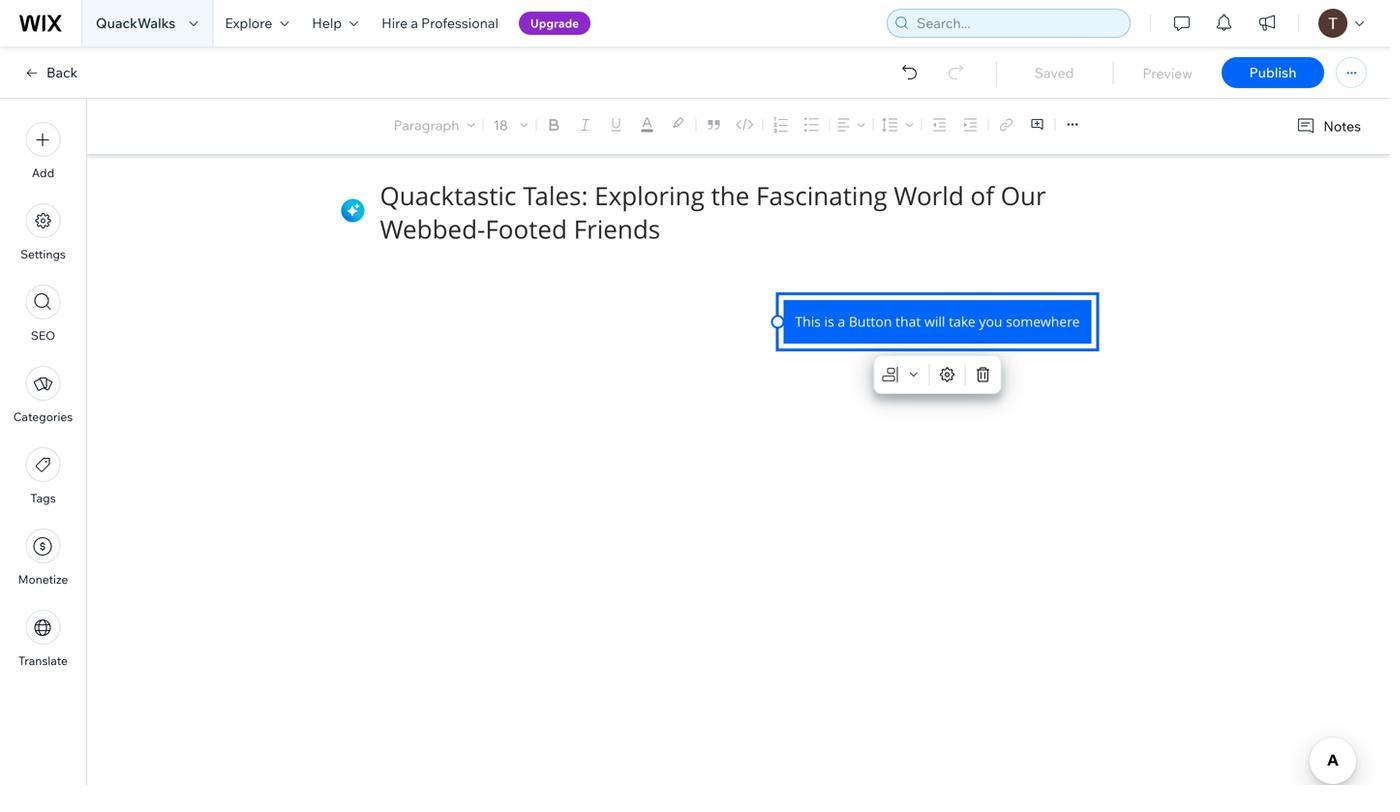 Task type: describe. For each thing, give the bounding box(es) containing it.
menu containing add
[[0, 110, 86, 680]]

seo
[[31, 328, 55, 343]]

monetize button
[[18, 529, 68, 587]]

monetize
[[18, 572, 68, 587]]

settings button
[[20, 203, 66, 261]]

upgrade
[[531, 16, 579, 31]]

explore
[[225, 15, 272, 31]]

take
[[949, 313, 976, 331]]

button
[[849, 313, 892, 331]]

add button
[[26, 122, 61, 180]]

help
[[312, 15, 342, 31]]

seo button
[[26, 285, 61, 343]]

quackwalks
[[96, 15, 176, 31]]

categories button
[[13, 366, 73, 424]]

hire a professional link
[[370, 0, 510, 46]]

settings
[[20, 247, 66, 261]]

Add a Catchy Title text field
[[380, 179, 1083, 246]]

Search... field
[[911, 10, 1124, 37]]

tags
[[30, 491, 56, 506]]

this is a button that will take you somewhere
[[795, 313, 1080, 331]]

professional
[[421, 15, 499, 31]]

that
[[896, 313, 921, 331]]

tags button
[[26, 447, 61, 506]]

publish
[[1250, 64, 1297, 81]]

hire a professional
[[382, 15, 499, 31]]

categories
[[13, 410, 73, 424]]

notes button
[[1289, 113, 1367, 139]]

paragraph button
[[390, 111, 479, 138]]

translate
[[18, 654, 68, 668]]



Task type: vqa. For each thing, say whether or not it's contained in the screenshot.
Billing & Payments "popup button" on the bottom left of the page
no



Task type: locate. For each thing, give the bounding box(es) containing it.
back
[[46, 64, 78, 81]]

0 vertical spatial a
[[411, 15, 418, 31]]

add
[[32, 166, 54, 180]]

a right hire
[[411, 15, 418, 31]]

menu
[[0, 110, 86, 680]]

back button
[[23, 64, 78, 81]]

0 horizontal spatial a
[[411, 15, 418, 31]]

upgrade button
[[519, 12, 591, 35]]

paragraph
[[394, 116, 459, 133]]

a
[[411, 15, 418, 31], [838, 313, 846, 331]]

will
[[925, 313, 946, 331]]

this
[[795, 313, 821, 331]]

1 vertical spatial a
[[838, 313, 846, 331]]

a inside "link"
[[411, 15, 418, 31]]

a inside "button"
[[838, 313, 846, 331]]

you
[[979, 313, 1003, 331]]

hire
[[382, 15, 408, 31]]

a right is
[[838, 313, 846, 331]]

1 horizontal spatial a
[[838, 313, 846, 331]]

is
[[825, 313, 835, 331]]

translate button
[[18, 610, 68, 668]]

help button
[[300, 0, 370, 46]]

somewhere
[[1006, 313, 1080, 331]]

this is a button that will take you somewhere button
[[784, 300, 1092, 344]]

notes
[[1324, 118, 1362, 135]]

publish button
[[1222, 57, 1325, 88]]



